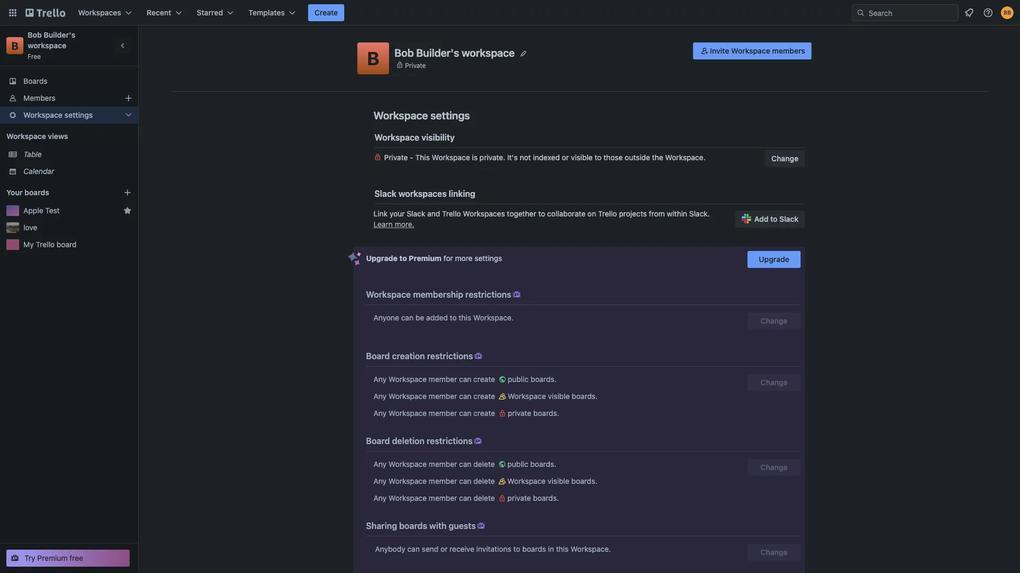 Task type: describe. For each thing, give the bounding box(es) containing it.
add to slack link
[[735, 211, 805, 228]]

test
[[45, 206, 60, 215]]

search image
[[857, 9, 865, 17]]

your
[[390, 210, 405, 218]]

free
[[28, 53, 41, 60]]

views
[[48, 132, 68, 141]]

board creation restrictions
[[366, 351, 473, 362]]

private boards. for board deletion restrictions
[[508, 494, 559, 503]]

1 horizontal spatial settings
[[431, 109, 470, 121]]

templates button
[[242, 4, 302, 21]]

table link
[[23, 149, 132, 160]]

creation
[[392, 351, 425, 362]]

private.
[[480, 153, 505, 162]]

to inside link your slack and trello workspaces together to collaborate on trello projects from within slack. learn more.
[[538, 210, 545, 218]]

your
[[6, 188, 23, 197]]

3 member from the top
[[429, 409, 457, 418]]

boards
[[23, 77, 47, 86]]

free
[[70, 554, 83, 563]]

b for b link
[[11, 39, 18, 52]]

add
[[754, 215, 769, 224]]

Search field
[[865, 5, 958, 21]]

with
[[429, 522, 447, 532]]

private boards. for board creation restrictions
[[508, 409, 559, 418]]

0 horizontal spatial trello
[[36, 240, 55, 249]]

slack for add
[[780, 215, 799, 224]]

invite workspace members button
[[693, 43, 812, 60]]

builder's for bob builder's workspace free
[[44, 31, 75, 39]]

send
[[422, 545, 439, 554]]

bob builder's workspace free
[[28, 31, 77, 60]]

workspaces
[[399, 189, 447, 199]]

-
[[410, 153, 413, 162]]

members
[[23, 94, 56, 103]]

link
[[374, 210, 388, 218]]

b for b button
[[367, 47, 379, 69]]

bob builder's workspace link
[[28, 31, 77, 50]]

try
[[24, 554, 35, 563]]

delete for public boards.
[[474, 460, 495, 469]]

from
[[649, 210, 665, 218]]

change link for sharing boards with guests
[[748, 545, 801, 562]]

my trello board link
[[23, 240, 132, 250]]

be
[[416, 314, 424, 323]]

visible for board deletion restrictions
[[548, 477, 569, 486]]

on
[[588, 210, 596, 218]]

to right add
[[770, 215, 778, 224]]

invite workspace members
[[710, 46, 805, 55]]

workspace visible boards. for board creation restrictions
[[508, 392, 598, 401]]

restrictions for workspace membership restrictions
[[465, 290, 511, 300]]

guests
[[449, 522, 476, 532]]

it's
[[507, 153, 518, 162]]

private for private
[[405, 62, 426, 69]]

change for board creation restrictions
[[761, 379, 788, 387]]

not
[[520, 153, 531, 162]]

3 any from the top
[[374, 409, 387, 418]]

create for public boards.
[[474, 375, 495, 384]]

within
[[667, 210, 687, 218]]

workspace membership restrictions
[[366, 290, 511, 300]]

those
[[604, 153, 623, 162]]

my
[[23, 240, 34, 249]]

2 horizontal spatial settings
[[475, 254, 502, 263]]

your boards with 3 items element
[[6, 186, 107, 199]]

0 horizontal spatial slack
[[375, 189, 396, 199]]

public boards. for board deletion restrictions
[[508, 460, 556, 469]]

settings inside workspace settings dropdown button
[[64, 111, 93, 120]]

the
[[652, 153, 663, 162]]

0 horizontal spatial this
[[459, 314, 471, 323]]

1 vertical spatial change button
[[748, 313, 801, 330]]

anybody
[[375, 545, 405, 554]]

try premium free
[[24, 554, 83, 563]]

apple test link
[[23, 206, 119, 216]]

for
[[444, 254, 453, 263]]

upgrade button
[[748, 251, 801, 268]]

templates
[[249, 8, 285, 17]]

public for board creation restrictions
[[508, 375, 529, 384]]

calendar link
[[23, 166, 132, 177]]

starred icon image
[[123, 207, 132, 215]]

slack for link
[[407, 210, 425, 218]]

builder's for bob builder's workspace
[[416, 46, 459, 59]]

any workspace member can create for private boards.
[[374, 409, 497, 418]]

starred
[[197, 8, 223, 17]]

1 vertical spatial this
[[556, 545, 569, 554]]

any workspace member can delete for public boards.
[[374, 460, 497, 469]]

create for private boards.
[[474, 409, 495, 418]]

in
[[548, 545, 554, 554]]

more
[[455, 254, 473, 263]]

delete for workspace visible boards.
[[474, 477, 495, 486]]

board deletion restrictions
[[366, 436, 473, 447]]

this
[[415, 153, 430, 162]]

any workspace member can create for workspace visible boards.
[[374, 392, 497, 401]]

2 vertical spatial boards
[[522, 545, 546, 554]]

back to home image
[[26, 4, 65, 21]]

bob for bob builder's workspace free
[[28, 31, 42, 39]]

1 horizontal spatial premium
[[409, 254, 442, 263]]

change link for board deletion restrictions
[[748, 460, 801, 477]]

2 member from the top
[[429, 392, 457, 401]]

change link for board creation restrictions
[[748, 375, 801, 392]]

board for board creation restrictions
[[366, 351, 390, 362]]

2 horizontal spatial workspace.
[[665, 153, 706, 162]]

private for private - this workspace is private. it's not indexed or visible to those outside the workspace.
[[384, 153, 408, 162]]

added
[[426, 314, 448, 323]]

2 vertical spatial workspace.
[[571, 545, 611, 554]]

collaborate
[[547, 210, 586, 218]]

learn
[[374, 220, 393, 229]]

is
[[472, 153, 478, 162]]

outside
[[625, 153, 650, 162]]

recent
[[147, 8, 171, 17]]

0 vertical spatial or
[[562, 153, 569, 162]]

sharing boards with guests
[[366, 522, 476, 532]]

love link
[[23, 223, 132, 233]]

restrictions for board creation restrictions
[[427, 351, 473, 362]]

workspace visible boards. for board deletion restrictions
[[508, 477, 597, 486]]

primary element
[[0, 0, 1020, 26]]

add to slack
[[754, 215, 799, 224]]

board for board deletion restrictions
[[366, 436, 390, 447]]

5 member from the top
[[429, 477, 457, 486]]

workspace settings inside dropdown button
[[23, 111, 93, 120]]

anyone can be added to this workspace.
[[374, 314, 514, 323]]

1 any from the top
[[374, 375, 387, 384]]

my trello board
[[23, 240, 77, 249]]



Task type: vqa. For each thing, say whether or not it's contained in the screenshot.
2nd grape from the left
no



Task type: locate. For each thing, give the bounding box(es) containing it.
2 create from the top
[[474, 392, 495, 401]]

upgrade for upgrade
[[759, 255, 789, 264]]

1 vertical spatial any workspace member can delete
[[374, 477, 497, 486]]

2 any workspace member can delete from the top
[[374, 477, 497, 486]]

workspace settings up workspace visibility
[[374, 109, 470, 121]]

2 change link from the top
[[748, 460, 801, 477]]

change
[[772, 154, 799, 163], [761, 317, 788, 326], [761, 379, 788, 387], [761, 464, 788, 472], [761, 549, 788, 557]]

1 horizontal spatial builder's
[[416, 46, 459, 59]]

private for board creation restrictions
[[508, 409, 531, 418]]

private down bob builder's workspace
[[405, 62, 426, 69]]

workspaces button
[[72, 4, 138, 21]]

anybody can send or receive invitations to boards in this workspace.
[[375, 545, 611, 554]]

apple
[[23, 206, 43, 215]]

builder's inside bob builder's workspace free
[[44, 31, 75, 39]]

board
[[57, 240, 77, 249]]

workspace settings button
[[0, 107, 138, 124]]

workspace views
[[6, 132, 68, 141]]

1 create from the top
[[474, 375, 495, 384]]

workspace for bob builder's workspace free
[[28, 41, 66, 50]]

invitations
[[476, 545, 511, 554]]

private
[[508, 409, 531, 418], [508, 494, 531, 503]]

trello right my
[[36, 240, 55, 249]]

bob for bob builder's workspace
[[395, 46, 414, 59]]

b inside button
[[367, 47, 379, 69]]

0 horizontal spatial or
[[441, 545, 448, 554]]

change for board deletion restrictions
[[761, 464, 788, 472]]

1 public boards. from the top
[[508, 375, 557, 384]]

premium left "for"
[[409, 254, 442, 263]]

1 vertical spatial restrictions
[[427, 351, 473, 362]]

0 vertical spatial bob
[[28, 31, 42, 39]]

bob right b button
[[395, 46, 414, 59]]

bob builder's workspace
[[395, 46, 515, 59]]

5 any from the top
[[374, 477, 387, 486]]

1 vertical spatial premium
[[37, 554, 68, 563]]

0 vertical spatial private
[[405, 62, 426, 69]]

1 public from the top
[[508, 375, 529, 384]]

board left creation at left bottom
[[366, 351, 390, 362]]

0 vertical spatial private boards.
[[508, 409, 559, 418]]

boards for sharing
[[399, 522, 427, 532]]

workspace for bob builder's workspace
[[462, 46, 515, 59]]

0 vertical spatial workspace.
[[665, 153, 706, 162]]

1 board from the top
[[366, 351, 390, 362]]

1 vertical spatial board
[[366, 436, 390, 447]]

workspaces inside link your slack and trello workspaces together to collaborate on trello projects from within slack. learn more.
[[463, 210, 505, 218]]

1 any workspace member can delete from the top
[[374, 460, 497, 469]]

sm image inside invite workspace members button
[[699, 46, 710, 56]]

2 vertical spatial change link
[[748, 545, 801, 562]]

0 horizontal spatial workspace.
[[473, 314, 514, 323]]

create for workspace visible boards.
[[474, 392, 495, 401]]

boards inside "element"
[[24, 188, 49, 197]]

to right together
[[538, 210, 545, 218]]

trello right on
[[598, 210, 617, 218]]

public boards.
[[508, 375, 557, 384], [508, 460, 556, 469]]

1 private boards. from the top
[[508, 409, 559, 418]]

slack.
[[689, 210, 710, 218]]

0 vertical spatial delete
[[474, 460, 495, 469]]

1 any workspace member can create from the top
[[374, 375, 497, 384]]

premium inside button
[[37, 554, 68, 563]]

2 any workspace member can create from the top
[[374, 392, 497, 401]]

or right 'send'
[[441, 545, 448, 554]]

workspaces down linking
[[463, 210, 505, 218]]

or right indexed
[[562, 153, 569, 162]]

upgrade to premium for more settings
[[366, 254, 502, 263]]

trello right and
[[442, 210, 461, 218]]

3 any workspace member can delete from the top
[[374, 494, 497, 503]]

0 vertical spatial create
[[474, 375, 495, 384]]

this right the in
[[556, 545, 569, 554]]

to left those
[[595, 153, 602, 162]]

invite
[[710, 46, 729, 55]]

1 horizontal spatial upgrade
[[759, 255, 789, 264]]

restrictions
[[465, 290, 511, 300], [427, 351, 473, 362], [427, 436, 473, 447]]

boards.
[[531, 375, 557, 384], [572, 392, 598, 401], [533, 409, 559, 418], [530, 460, 556, 469], [571, 477, 597, 486], [533, 494, 559, 503]]

or
[[562, 153, 569, 162], [441, 545, 448, 554]]

2 horizontal spatial slack
[[780, 215, 799, 224]]

linking
[[449, 189, 475, 199]]

settings
[[431, 109, 470, 121], [64, 111, 93, 120], [475, 254, 502, 263]]

settings down members link
[[64, 111, 93, 120]]

workspaces up the workspace navigation collapse icon in the top of the page
[[78, 8, 121, 17]]

public for board deletion restrictions
[[508, 460, 528, 469]]

2 any from the top
[[374, 392, 387, 401]]

link your slack and trello workspaces together to collaborate on trello projects from within slack. learn more.
[[374, 210, 710, 229]]

projects
[[619, 210, 647, 218]]

1 horizontal spatial bob
[[395, 46, 414, 59]]

0 vertical spatial builder's
[[44, 31, 75, 39]]

boards left the with
[[399, 522, 427, 532]]

1 horizontal spatial trello
[[442, 210, 461, 218]]

trello
[[442, 210, 461, 218], [598, 210, 617, 218], [36, 240, 55, 249]]

0 vertical spatial any workspace member can create
[[374, 375, 497, 384]]

members
[[772, 46, 805, 55]]

sparkle image
[[348, 252, 361, 266]]

to
[[595, 153, 602, 162], [538, 210, 545, 218], [770, 215, 778, 224], [400, 254, 407, 263], [450, 314, 457, 323], [513, 545, 520, 554]]

0 vertical spatial visible
[[571, 153, 593, 162]]

workspace navigation collapse icon image
[[116, 38, 131, 53]]

4 member from the top
[[429, 460, 457, 469]]

boards link
[[0, 73, 138, 90]]

2 vertical spatial create
[[474, 409, 495, 418]]

upgrade
[[366, 254, 398, 263], [759, 255, 789, 264]]

private for board deletion restrictions
[[508, 494, 531, 503]]

1 vertical spatial workspaces
[[463, 210, 505, 218]]

upgrade down "add to slack" link
[[759, 255, 789, 264]]

workspace.
[[665, 153, 706, 162], [473, 314, 514, 323], [571, 545, 611, 554]]

members link
[[0, 90, 138, 107]]

0 horizontal spatial workspace
[[28, 41, 66, 50]]

0 vertical spatial premium
[[409, 254, 442, 263]]

boards up apple
[[24, 188, 49, 197]]

1 vertical spatial delete
[[474, 477, 495, 486]]

anyone
[[374, 314, 399, 323]]

recent button
[[140, 4, 188, 21]]

2 delete from the top
[[474, 477, 495, 486]]

boards left the in
[[522, 545, 546, 554]]

workspaces inside workspaces "dropdown button"
[[78, 8, 121, 17]]

add board image
[[123, 189, 132, 197]]

1 change link from the top
[[748, 375, 801, 392]]

2 vertical spatial restrictions
[[427, 436, 473, 447]]

visibility
[[422, 133, 455, 143]]

board
[[366, 351, 390, 362], [366, 436, 390, 447]]

1 vertical spatial workspace visible boards.
[[508, 477, 597, 486]]

workspace inside workspace settings dropdown button
[[23, 111, 63, 120]]

premium
[[409, 254, 442, 263], [37, 554, 68, 563]]

0 vertical spatial board
[[366, 351, 390, 362]]

1 vertical spatial private boards.
[[508, 494, 559, 503]]

calendar
[[23, 167, 54, 176]]

restrictions down more
[[465, 290, 511, 300]]

receive
[[450, 545, 474, 554]]

private - this workspace is private. it's not indexed or visible to those outside the workspace.
[[384, 153, 706, 162]]

try premium free button
[[6, 550, 130, 567]]

0 horizontal spatial bob
[[28, 31, 42, 39]]

your boards
[[6, 188, 49, 197]]

upgrade inside the upgrade button
[[759, 255, 789, 264]]

1 delete from the top
[[474, 460, 495, 469]]

restrictions right deletion
[[427, 436, 473, 447]]

1 horizontal spatial workspace settings
[[374, 109, 470, 121]]

and
[[427, 210, 440, 218]]

0 vertical spatial change link
[[748, 375, 801, 392]]

0 vertical spatial change button
[[765, 150, 805, 167]]

to down more.
[[400, 254, 407, 263]]

premium right try on the bottom left
[[37, 554, 68, 563]]

any workspace member can delete for workspace visible boards.
[[374, 477, 497, 486]]

upgrade right sparkle image
[[366, 254, 398, 263]]

starred button
[[190, 4, 240, 21]]

slack up more.
[[407, 210, 425, 218]]

sharing
[[366, 522, 397, 532]]

1 horizontal spatial workspaces
[[463, 210, 505, 218]]

open information menu image
[[983, 7, 994, 18]]

this right added
[[459, 314, 471, 323]]

2 public boards. from the top
[[508, 460, 556, 469]]

0 vertical spatial this
[[459, 314, 471, 323]]

1 vertical spatial create
[[474, 392, 495, 401]]

workspace settings down members link
[[23, 111, 93, 120]]

0 vertical spatial workspace visible boards.
[[508, 392, 598, 401]]

workspace visible boards.
[[508, 392, 598, 401], [508, 477, 597, 486]]

1 vertical spatial builder's
[[416, 46, 459, 59]]

learn more. link
[[374, 220, 414, 229]]

0 horizontal spatial workspaces
[[78, 8, 121, 17]]

workspace down "primary" element
[[462, 46, 515, 59]]

to right 'invitations'
[[513, 545, 520, 554]]

delete for private boards.
[[474, 494, 495, 503]]

1 horizontal spatial or
[[562, 153, 569, 162]]

private
[[405, 62, 426, 69], [384, 153, 408, 162]]

to right added
[[450, 314, 457, 323]]

0 horizontal spatial upgrade
[[366, 254, 398, 263]]

any
[[374, 375, 387, 384], [374, 392, 387, 401], [374, 409, 387, 418], [374, 460, 387, 469], [374, 477, 387, 486], [374, 494, 387, 503]]

visible for board creation restrictions
[[548, 392, 570, 401]]

1 vertical spatial public
[[508, 460, 528, 469]]

create
[[315, 8, 338, 17]]

2 vertical spatial any workspace member can delete
[[374, 494, 497, 503]]

love
[[23, 223, 37, 232]]

1 vertical spatial or
[[441, 545, 448, 554]]

2 public from the top
[[508, 460, 528, 469]]

can
[[401, 314, 414, 323], [459, 375, 471, 384], [459, 392, 471, 401], [459, 409, 471, 418], [459, 460, 471, 469], [459, 477, 471, 486], [459, 494, 471, 503], [407, 545, 420, 554]]

1 private from the top
[[508, 409, 531, 418]]

0 vertical spatial private
[[508, 409, 531, 418]]

1 vertical spatial change link
[[748, 460, 801, 477]]

any workspace member can create for public boards.
[[374, 375, 497, 384]]

slack inside link your slack and trello workspaces together to collaborate on trello projects from within slack. learn more.
[[407, 210, 425, 218]]

1 vertical spatial boards
[[399, 522, 427, 532]]

member
[[429, 375, 457, 384], [429, 392, 457, 401], [429, 409, 457, 418], [429, 460, 457, 469], [429, 477, 457, 486], [429, 494, 457, 503]]

slack right add
[[780, 215, 799, 224]]

deletion
[[392, 436, 425, 447]]

sm image
[[511, 290, 522, 300], [473, 351, 484, 362], [497, 375, 508, 385], [497, 409, 508, 419], [473, 436, 483, 447], [497, 494, 508, 504], [476, 521, 486, 532]]

settings right more
[[475, 254, 502, 263]]

membership
[[413, 290, 463, 300]]

settings up visibility
[[431, 109, 470, 121]]

0 vertical spatial any workspace member can delete
[[374, 460, 497, 469]]

restrictions for board deletion restrictions
[[427, 436, 473, 447]]

0 notifications image
[[963, 6, 976, 19]]

1 horizontal spatial workspace
[[462, 46, 515, 59]]

board left deletion
[[366, 436, 390, 447]]

b link
[[6, 37, 23, 54]]

b button
[[357, 43, 389, 74]]

2 board from the top
[[366, 436, 390, 447]]

1 vertical spatial any workspace member can create
[[374, 392, 497, 401]]

1 vertical spatial private
[[508, 494, 531, 503]]

apple test
[[23, 206, 60, 215]]

private left - at the top of the page
[[384, 153, 408, 162]]

slack up the link
[[375, 189, 396, 199]]

2 horizontal spatial trello
[[598, 210, 617, 218]]

2 vertical spatial visible
[[548, 477, 569, 486]]

3 change link from the top
[[748, 545, 801, 562]]

bob inside bob builder's workspace free
[[28, 31, 42, 39]]

boards for your
[[24, 188, 49, 197]]

upgrade for upgrade to premium for more settings
[[366, 254, 398, 263]]

0 horizontal spatial builder's
[[44, 31, 75, 39]]

bob builder (bobbuilder40) image
[[1001, 6, 1014, 19]]

bob up free
[[28, 31, 42, 39]]

0 horizontal spatial boards
[[24, 188, 49, 197]]

0 vertical spatial public
[[508, 375, 529, 384]]

change for sharing boards with guests
[[761, 549, 788, 557]]

more.
[[395, 220, 414, 229]]

1 vertical spatial public boards.
[[508, 460, 556, 469]]

delete
[[474, 460, 495, 469], [474, 477, 495, 486], [474, 494, 495, 503]]

0 vertical spatial workspaces
[[78, 8, 121, 17]]

table
[[23, 150, 42, 159]]

1 horizontal spatial boards
[[399, 522, 427, 532]]

1 vertical spatial private
[[384, 153, 408, 162]]

builder's
[[44, 31, 75, 39], [416, 46, 459, 59]]

2 workspace visible boards. from the top
[[508, 477, 597, 486]]

1 workspace visible boards. from the top
[[508, 392, 598, 401]]

6 member from the top
[[429, 494, 457, 503]]

workspace inside bob builder's workspace free
[[28, 41, 66, 50]]

2 horizontal spatial boards
[[522, 545, 546, 554]]

public boards. for board creation restrictions
[[508, 375, 557, 384]]

this
[[459, 314, 471, 323], [556, 545, 569, 554]]

1 horizontal spatial b
[[367, 47, 379, 69]]

1 vertical spatial workspace.
[[473, 314, 514, 323]]

3 delete from the top
[[474, 494, 495, 503]]

2 private boards. from the top
[[508, 494, 559, 503]]

restrictions down anyone can be added to this workspace.
[[427, 351, 473, 362]]

change button
[[765, 150, 805, 167], [748, 313, 801, 330]]

indexed
[[533, 153, 560, 162]]

workspace
[[28, 41, 66, 50], [462, 46, 515, 59]]

workspace visibility
[[375, 133, 455, 143]]

6 any from the top
[[374, 494, 387, 503]]

3 create from the top
[[474, 409, 495, 418]]

1 horizontal spatial slack
[[407, 210, 425, 218]]

0 horizontal spatial settings
[[64, 111, 93, 120]]

workspace inside invite workspace members button
[[731, 46, 770, 55]]

0 horizontal spatial b
[[11, 39, 18, 52]]

0 vertical spatial restrictions
[[465, 290, 511, 300]]

0 horizontal spatial workspace settings
[[23, 111, 93, 120]]

3 any workspace member can create from the top
[[374, 409, 497, 418]]

1 horizontal spatial workspace.
[[571, 545, 611, 554]]

1 member from the top
[[429, 375, 457, 384]]

2 vertical spatial delete
[[474, 494, 495, 503]]

slack workspaces linking
[[375, 189, 475, 199]]

0 horizontal spatial premium
[[37, 554, 68, 563]]

any workspace member can delete for private boards.
[[374, 494, 497, 503]]

2 private from the top
[[508, 494, 531, 503]]

1 vertical spatial bob
[[395, 46, 414, 59]]

sm image
[[699, 46, 710, 56], [497, 392, 508, 402], [497, 460, 508, 470], [497, 477, 508, 487]]

workspace up free
[[28, 41, 66, 50]]

2 vertical spatial any workspace member can create
[[374, 409, 497, 418]]

together
[[507, 210, 536, 218]]

0 vertical spatial boards
[[24, 188, 49, 197]]

any workspace member can delete
[[374, 460, 497, 469], [374, 477, 497, 486], [374, 494, 497, 503]]

4 any from the top
[[374, 460, 387, 469]]

1 vertical spatial visible
[[548, 392, 570, 401]]

0 vertical spatial public boards.
[[508, 375, 557, 384]]

1 horizontal spatial this
[[556, 545, 569, 554]]



